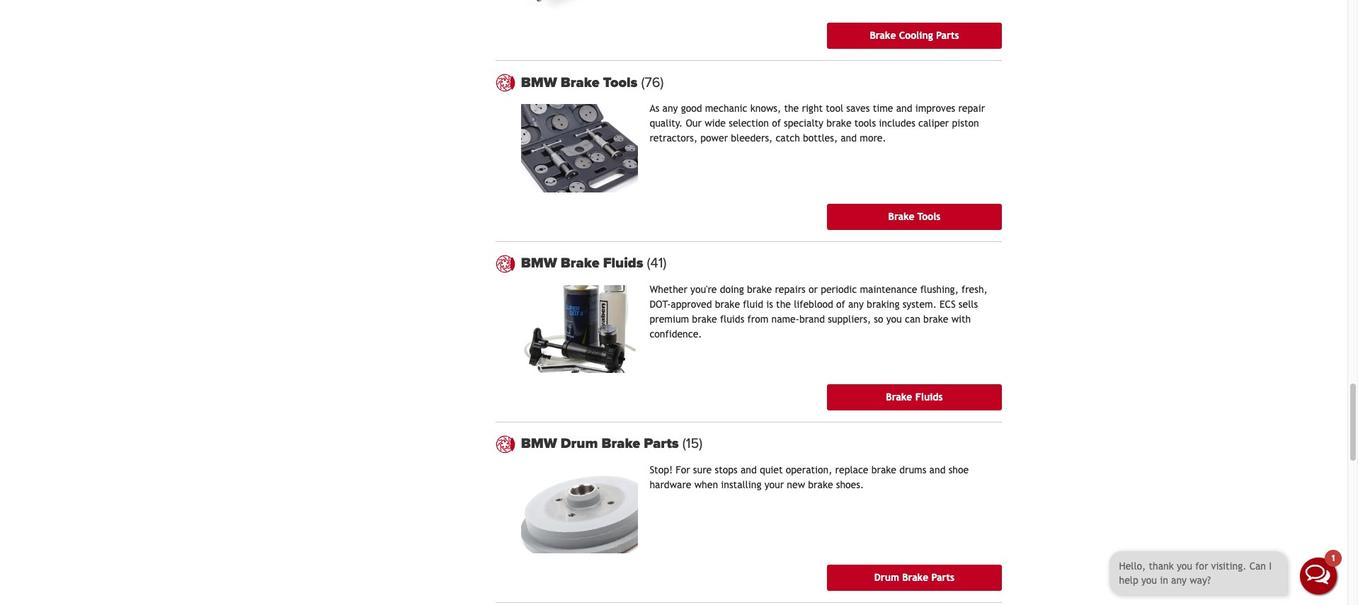 Task type: locate. For each thing, give the bounding box(es) containing it.
bottles,
[[803, 132, 838, 144]]

bmw                                                                                    brake tools link
[[521, 74, 1002, 91]]

shoes.
[[836, 479, 864, 491]]

bmw                                                                                    drum brake parts
[[521, 436, 682, 453]]

the
[[784, 103, 799, 114], [776, 299, 791, 310]]

1 vertical spatial tools
[[918, 211, 941, 222]]

brake down approved
[[692, 313, 717, 325]]

0 vertical spatial bmw
[[521, 74, 557, 91]]

braking
[[867, 299, 900, 310]]

tool
[[826, 103, 844, 114]]

of
[[772, 118, 781, 129], [836, 299, 845, 310]]

1 horizontal spatial of
[[836, 299, 845, 310]]

tools
[[603, 74, 638, 91], [918, 211, 941, 222]]

brake cooling parts thumbnail image image
[[521, 0, 638, 11]]

catch
[[776, 132, 800, 144]]

the up "specialty"
[[784, 103, 799, 114]]

any inside as any good mechanic knows, the right tool saves time and improves repair quality. our wide selection of specialty brake tools includes caliper piston retractors, power bleeders, catch bottles, and more.
[[663, 103, 678, 114]]

bmw                                                                                    brake fluids link
[[521, 255, 1002, 272]]

power
[[701, 132, 728, 144]]

of down knows,
[[772, 118, 781, 129]]

stop!
[[650, 465, 673, 476]]

when
[[695, 479, 718, 491]]

so
[[874, 313, 883, 325]]

hardware
[[650, 479, 692, 491]]

of inside whether you're doing brake repairs or periodic maintenance flushing, fresh, dot-approved brake fluid is the lifeblood of any braking system. ecs sells premium brake fluids from name-brand suppliers, so you can brake with confidence.
[[836, 299, 845, 310]]

1 vertical spatial of
[[836, 299, 845, 310]]

0 horizontal spatial drum
[[561, 436, 598, 453]]

drum brake parts
[[874, 573, 955, 584]]

brand
[[800, 313, 825, 325]]

bleeders,
[[731, 132, 773, 144]]

0 vertical spatial of
[[772, 118, 781, 129]]

of down periodic
[[836, 299, 845, 310]]

fluids
[[720, 313, 745, 325]]

2 vertical spatial bmw
[[521, 436, 557, 453]]

any up suppliers,
[[848, 299, 864, 310]]

bmw for bmw                                                                                    brake tools
[[521, 74, 557, 91]]

retractors,
[[650, 132, 698, 144]]

0 horizontal spatial of
[[772, 118, 781, 129]]

maintenance
[[860, 284, 917, 295]]

and up installing
[[741, 465, 757, 476]]

fresh,
[[962, 284, 988, 295]]

bmw
[[521, 74, 557, 91], [521, 255, 557, 272], [521, 436, 557, 453]]

bmw for bmw                                                                                    brake fluids
[[521, 255, 557, 272]]

and
[[896, 103, 913, 114], [841, 132, 857, 144], [741, 465, 757, 476], [930, 465, 946, 476]]

whether
[[650, 284, 688, 295]]

0 vertical spatial any
[[663, 103, 678, 114]]

bmw                                                                                    brake fluids
[[521, 255, 647, 272]]

brake
[[870, 30, 896, 41], [561, 74, 600, 91], [889, 211, 915, 222], [561, 255, 600, 272], [886, 392, 912, 403], [602, 436, 640, 453], [902, 573, 929, 584]]

brake
[[827, 118, 852, 129], [747, 284, 772, 295], [715, 299, 740, 310], [692, 313, 717, 325], [924, 313, 949, 325], [872, 465, 897, 476], [808, 479, 833, 491]]

saves
[[846, 103, 870, 114]]

stop! for sure stops and quiet operation, replace brake drums and shoe hardware when installing your new brake shoes.
[[650, 465, 969, 491]]

of for bmw                                                                                    brake tools
[[772, 118, 781, 129]]

brake down tool
[[827, 118, 852, 129]]

drums
[[900, 465, 927, 476]]

right
[[802, 103, 823, 114]]

brake down ecs
[[924, 313, 949, 325]]

ecs
[[940, 299, 956, 310]]

1 horizontal spatial any
[[848, 299, 864, 310]]

brake tools
[[889, 211, 941, 222]]

1 vertical spatial bmw
[[521, 255, 557, 272]]

1 vertical spatial parts
[[644, 436, 679, 453]]

2 bmw from the top
[[521, 255, 557, 272]]

parts for brake cooling parts
[[936, 30, 959, 41]]

your
[[765, 479, 784, 491]]

0 vertical spatial the
[[784, 103, 799, 114]]

0 horizontal spatial tools
[[603, 74, 638, 91]]

0 horizontal spatial fluids
[[603, 255, 643, 272]]

1 horizontal spatial tools
[[918, 211, 941, 222]]

1 horizontal spatial drum
[[874, 573, 899, 584]]

0 vertical spatial fluids
[[603, 255, 643, 272]]

1 horizontal spatial fluids
[[915, 392, 943, 403]]

our
[[686, 118, 702, 129]]

shoe
[[949, 465, 969, 476]]

parts
[[936, 30, 959, 41], [644, 436, 679, 453], [932, 573, 955, 584]]

knows,
[[751, 103, 781, 114]]

any
[[663, 103, 678, 114], [848, 299, 864, 310]]

brake left the drums
[[872, 465, 897, 476]]

flushing,
[[920, 284, 959, 295]]

3 bmw from the top
[[521, 436, 557, 453]]

bmw                                                                                    drum brake parts link
[[521, 436, 1002, 453]]

the right the is
[[776, 299, 791, 310]]

0 horizontal spatial any
[[663, 103, 678, 114]]

wide
[[705, 118, 726, 129]]

brake down operation,
[[808, 479, 833, 491]]

of inside as any good mechanic knows, the right tool saves time and improves repair quality. our wide selection of specialty brake tools includes caliper piston retractors, power bleeders, catch bottles, and more.
[[772, 118, 781, 129]]

brake cooling parts link
[[827, 23, 1002, 49]]

2 vertical spatial parts
[[932, 573, 955, 584]]

stops
[[715, 465, 738, 476]]

more.
[[860, 132, 886, 144]]

1 vertical spatial the
[[776, 299, 791, 310]]

0 vertical spatial parts
[[936, 30, 959, 41]]

any up the quality.
[[663, 103, 678, 114]]

bmw                                                                                    brake tools
[[521, 74, 641, 91]]

drum brake parts link
[[827, 565, 1002, 592]]

drum
[[561, 436, 598, 453], [874, 573, 899, 584]]

1 vertical spatial any
[[848, 299, 864, 310]]

for
[[676, 465, 690, 476]]

fluids
[[603, 255, 643, 272], [915, 392, 943, 403]]

as any good mechanic knows, the right tool saves time and improves repair quality. our wide selection of specialty brake tools includes caliper piston retractors, power bleeders, catch bottles, and more.
[[650, 103, 985, 144]]

1 bmw from the top
[[521, 74, 557, 91]]



Task type: describe. For each thing, give the bounding box(es) containing it.
installing
[[721, 479, 762, 491]]

and down tools
[[841, 132, 857, 144]]

from
[[748, 313, 769, 325]]

0 vertical spatial drum
[[561, 436, 598, 453]]

of for bmw                                                                                    brake fluids
[[836, 299, 845, 310]]

with
[[952, 313, 971, 325]]

suppliers,
[[828, 313, 871, 325]]

brake cooling parts
[[870, 30, 959, 41]]

and left 'shoe'
[[930, 465, 946, 476]]

brake inside as any good mechanic knows, the right tool saves time and improves repair quality. our wide selection of specialty brake tools includes caliper piston retractors, power bleeders, catch bottles, and more.
[[827, 118, 852, 129]]

good
[[681, 103, 702, 114]]

any inside whether you're doing brake repairs or periodic maintenance flushing, fresh, dot-approved brake fluid is the lifeblood of any braking system. ecs sells premium brake fluids from name-brand suppliers, so you can brake with confidence.
[[848, 299, 864, 310]]

quality.
[[650, 118, 683, 129]]

replace
[[835, 465, 869, 476]]

bmw for bmw                                                                                    drum brake parts
[[521, 436, 557, 453]]

you
[[886, 313, 902, 325]]

you're
[[691, 284, 717, 295]]

brake down doing
[[715, 299, 740, 310]]

premium
[[650, 313, 689, 325]]

parts for drum brake parts
[[932, 573, 955, 584]]

1 vertical spatial drum
[[874, 573, 899, 584]]

brake tools thumbnail image image
[[521, 104, 638, 192]]

and up includes
[[896, 103, 913, 114]]

or
[[809, 284, 818, 295]]

repair
[[959, 103, 985, 114]]

mechanic
[[705, 103, 748, 114]]

includes
[[879, 118, 916, 129]]

approved
[[671, 299, 712, 310]]

caliper
[[919, 118, 949, 129]]

time
[[873, 103, 893, 114]]

doing
[[720, 284, 744, 295]]

repairs
[[775, 284, 806, 295]]

tools
[[855, 118, 876, 129]]

fluid
[[743, 299, 763, 310]]

dot-
[[650, 299, 671, 310]]

new
[[787, 479, 805, 491]]

operation,
[[786, 465, 832, 476]]

the inside as any good mechanic knows, the right tool saves time and improves repair quality. our wide selection of specialty brake tools includes caliper piston retractors, power bleeders, catch bottles, and more.
[[784, 103, 799, 114]]

quiet
[[760, 465, 783, 476]]

whether you're doing brake repairs or periodic maintenance flushing, fresh, dot-approved brake fluid is the lifeblood of any braking system. ecs sells premium brake fluids from name-brand suppliers, so you can brake with confidence.
[[650, 284, 988, 340]]

brake fluids link
[[827, 385, 1002, 411]]

sure
[[693, 465, 712, 476]]

brake fluids thumbnail image image
[[521, 285, 638, 373]]

brake tools link
[[827, 204, 1002, 230]]

confidence.
[[650, 328, 702, 340]]

as
[[650, 103, 660, 114]]

cooling
[[899, 30, 933, 41]]

system.
[[903, 299, 937, 310]]

0 vertical spatial tools
[[603, 74, 638, 91]]

brake up fluid on the right
[[747, 284, 772, 295]]

1 vertical spatial fluids
[[915, 392, 943, 403]]

specialty
[[784, 118, 824, 129]]

is
[[766, 299, 773, 310]]

the inside whether you're doing brake repairs or periodic maintenance flushing, fresh, dot-approved brake fluid is the lifeblood of any braking system. ecs sells premium brake fluids from name-brand suppliers, so you can brake with confidence.
[[776, 299, 791, 310]]

brake fluids
[[886, 392, 943, 403]]

drum brake parts thumbnail image image
[[521, 466, 638, 554]]

piston
[[952, 118, 979, 129]]

improves
[[916, 103, 956, 114]]

can
[[905, 313, 921, 325]]

periodic
[[821, 284, 857, 295]]

name-
[[772, 313, 800, 325]]

selection
[[729, 118, 769, 129]]

lifeblood
[[794, 299, 833, 310]]

sells
[[959, 299, 978, 310]]



Task type: vqa. For each thing, say whether or not it's contained in the screenshot.
Cooling
yes



